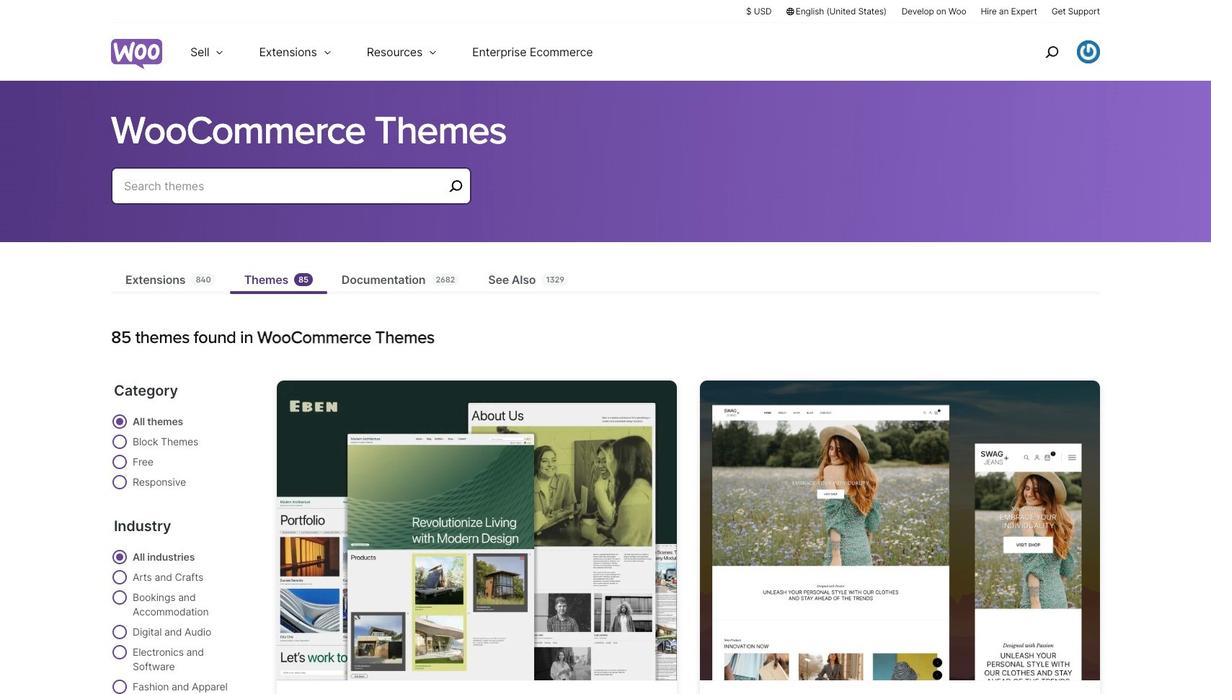 Task type: vqa. For each thing, say whether or not it's contained in the screenshot.
checkbox
no



Task type: describe. For each thing, give the bounding box(es) containing it.
Search themes search field
[[124, 176, 444, 196]]

service navigation menu element
[[1015, 28, 1101, 75]]



Task type: locate. For each thing, give the bounding box(es) containing it.
search image
[[1041, 40, 1064, 63]]

None search field
[[111, 167, 472, 222]]

open account menu image
[[1078, 40, 1101, 63]]



